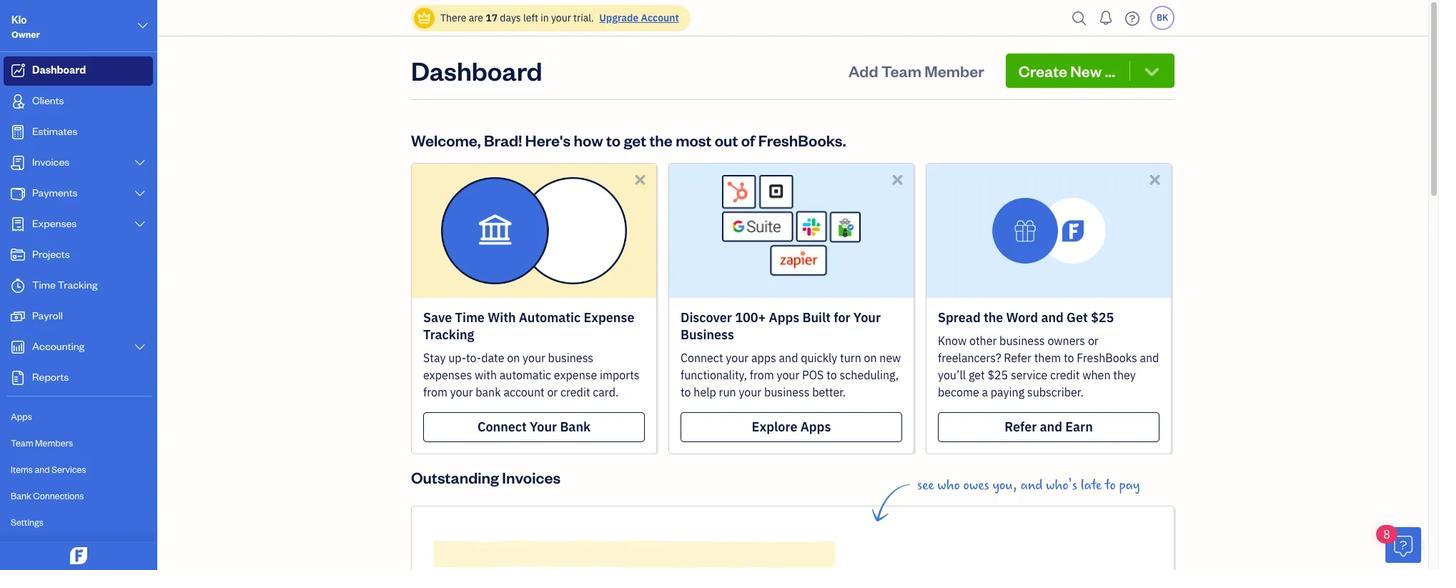 Task type: locate. For each thing, give the bounding box(es) containing it.
0 horizontal spatial invoices
[[32, 155, 70, 169]]

to down owners
[[1064, 351, 1074, 365]]

get down freelancers?
[[969, 368, 985, 382]]

clients
[[32, 94, 64, 107]]

items and services link
[[4, 458, 153, 483]]

to
[[606, 130, 621, 150], [1064, 351, 1074, 365], [827, 368, 837, 382], [681, 385, 691, 400], [1105, 478, 1116, 494]]

refer down "paying"
[[1005, 419, 1037, 435]]

0 horizontal spatial time
[[32, 278, 56, 292]]

chevron large down image for payments
[[133, 188, 147, 199]]

with
[[488, 310, 516, 326]]

account
[[504, 385, 544, 400]]

estimates
[[32, 124, 77, 138]]

2 dismiss image from the left
[[889, 172, 906, 188]]

0 vertical spatial your
[[853, 310, 881, 326]]

the
[[649, 130, 673, 150], [984, 310, 1003, 326]]

your down account
[[530, 419, 557, 435]]

business down pos
[[764, 385, 810, 400]]

bank inside main element
[[11, 490, 31, 502]]

tracking down projects link
[[58, 278, 97, 292]]

0 vertical spatial $25
[[1091, 310, 1114, 326]]

search image
[[1068, 8, 1091, 29]]

on inside stay up-to-date on your business expenses with automatic expense imports from your bank account or credit card.
[[507, 351, 520, 365]]

welcome, brad! here's how to get the most out of freshbooks.
[[411, 130, 846, 150]]

chevron large down image
[[136, 17, 149, 34], [133, 157, 147, 169], [133, 188, 147, 199], [133, 219, 147, 230]]

1 vertical spatial your
[[530, 419, 557, 435]]

0 horizontal spatial bank
[[11, 490, 31, 502]]

invoices down connect your bank link
[[502, 468, 561, 488]]

1 on from the left
[[507, 351, 520, 365]]

1 vertical spatial time
[[455, 310, 485, 326]]

bank down "items"
[[11, 490, 31, 502]]

1 vertical spatial business
[[548, 351, 593, 365]]

1 horizontal spatial or
[[1088, 334, 1099, 348]]

they
[[1113, 368, 1136, 382]]

1 horizontal spatial from
[[750, 368, 774, 382]]

who's
[[1046, 478, 1077, 494]]

1 vertical spatial or
[[547, 385, 558, 400]]

1 vertical spatial from
[[423, 385, 447, 400]]

1 horizontal spatial credit
[[1050, 368, 1080, 382]]

get right how
[[624, 130, 646, 150]]

your right run
[[739, 385, 762, 400]]

apps inside discover 100+ apps built for your business
[[769, 310, 799, 326]]

business
[[999, 334, 1045, 348], [548, 351, 593, 365], [764, 385, 810, 400]]

on
[[507, 351, 520, 365], [864, 351, 877, 365]]

imports
[[600, 368, 640, 382]]

bank down expense
[[560, 419, 591, 435]]

connect for connect your apps and quickly turn on new functionality, from your pos to scheduling, to help run your business better.
[[681, 351, 723, 365]]

from down expenses
[[423, 385, 447, 400]]

stay up-to-date on your business expenses with automatic expense imports from your bank account or credit card.
[[423, 351, 640, 400]]

0 vertical spatial from
[[750, 368, 774, 382]]

0 vertical spatial bank
[[560, 419, 591, 435]]

who
[[937, 478, 960, 494]]

time tracking link
[[4, 272, 153, 301]]

1 horizontal spatial bank
[[560, 419, 591, 435]]

automatic
[[500, 368, 551, 382]]

help
[[694, 385, 716, 400]]

add team member button
[[835, 54, 997, 88]]

chevron large down image inside 'invoices' link
[[133, 157, 147, 169]]

0 horizontal spatial tracking
[[58, 278, 97, 292]]

1 horizontal spatial on
[[864, 351, 877, 365]]

2 on from the left
[[864, 351, 877, 365]]

0 vertical spatial connect
[[681, 351, 723, 365]]

or right account
[[547, 385, 558, 400]]

and right apps
[[779, 351, 798, 365]]

1 horizontal spatial team
[[881, 61, 921, 81]]

connect up 'functionality,'
[[681, 351, 723, 365]]

freshbooks.
[[758, 130, 846, 150]]

1 vertical spatial refer
[[1005, 419, 1037, 435]]

dismiss image for save time with automatic expense tracking
[[632, 172, 648, 188]]

and right you,
[[1020, 478, 1043, 494]]

chevron large down image inside the expenses link
[[133, 219, 147, 230]]

time tracking
[[32, 278, 97, 292]]

refer and earn
[[1005, 419, 1093, 435]]

team inside main element
[[11, 438, 33, 449]]

bk button
[[1150, 6, 1175, 30]]

card.
[[593, 385, 619, 400]]

connect your bank
[[477, 419, 591, 435]]

freshbooks
[[1077, 351, 1137, 365]]

1 horizontal spatial the
[[984, 310, 1003, 326]]

spread the word and get $25
[[938, 310, 1114, 326]]

accounting link
[[4, 333, 153, 362]]

klo
[[11, 13, 27, 26]]

business inside connect your apps and quickly turn on new functionality, from your pos to scheduling, to help run your business better.
[[764, 385, 810, 400]]

team up "items"
[[11, 438, 33, 449]]

$25 up "paying"
[[988, 368, 1008, 382]]

apps down better.
[[800, 419, 831, 435]]

expenses link
[[4, 210, 153, 239]]

from
[[750, 368, 774, 382], [423, 385, 447, 400]]

or inside stay up-to-date on your business expenses with automatic expense imports from your bank account or credit card.
[[547, 385, 558, 400]]

resource center badge image
[[1385, 528, 1421, 563]]

your right "for"
[[853, 310, 881, 326]]

are
[[469, 11, 483, 24]]

other
[[969, 334, 997, 348]]

pay
[[1119, 478, 1140, 494]]

explore apps link
[[681, 412, 902, 443]]

or up the freshbooks at the right
[[1088, 334, 1099, 348]]

business up expense
[[548, 351, 593, 365]]

8
[[1383, 528, 1390, 542]]

1 vertical spatial get
[[969, 368, 985, 382]]

invoices down the 'estimates'
[[32, 155, 70, 169]]

0 horizontal spatial team
[[11, 438, 33, 449]]

dashboard down 'are'
[[411, 54, 542, 87]]

how
[[574, 130, 603, 150]]

on right date
[[507, 351, 520, 365]]

time left with
[[455, 310, 485, 326]]

0 vertical spatial business
[[999, 334, 1045, 348]]

from down apps
[[750, 368, 774, 382]]

1 vertical spatial bank
[[11, 490, 31, 502]]

run
[[719, 385, 736, 400]]

credit down expense
[[560, 385, 590, 400]]

apps up team members
[[11, 411, 32, 422]]

on inside connect your apps and quickly turn on new functionality, from your pos to scheduling, to help run your business better.
[[864, 351, 877, 365]]

built
[[802, 310, 831, 326]]

0 vertical spatial team
[[881, 61, 921, 81]]

dismiss image for discover 100+ apps built for your business
[[889, 172, 906, 188]]

a
[[982, 385, 988, 400]]

explore
[[752, 419, 797, 435]]

0 vertical spatial or
[[1088, 334, 1099, 348]]

0 horizontal spatial or
[[547, 385, 558, 400]]

estimate image
[[9, 125, 26, 139]]

$25 right get at the bottom of page
[[1091, 310, 1114, 326]]

1 vertical spatial $25
[[988, 368, 1008, 382]]

your
[[853, 310, 881, 326], [530, 419, 557, 435]]

1 vertical spatial tracking
[[423, 327, 474, 343]]

credit inside know other business owners or freelancers? refer them to freshbooks and you'll get $25 service credit when they become a paying subscriber.
[[1050, 368, 1080, 382]]

0 horizontal spatial business
[[548, 351, 593, 365]]

1 vertical spatial connect
[[477, 419, 527, 435]]

1 horizontal spatial tracking
[[423, 327, 474, 343]]

1 vertical spatial invoices
[[502, 468, 561, 488]]

on up scheduling,
[[864, 351, 877, 365]]

there
[[440, 11, 466, 24]]

the up other
[[984, 310, 1003, 326]]

dashboard inside main element
[[32, 63, 86, 76]]

business down 'word'
[[999, 334, 1045, 348]]

crown image
[[417, 10, 432, 25]]

1 horizontal spatial apps
[[769, 310, 799, 326]]

0 horizontal spatial credit
[[560, 385, 590, 400]]

0 vertical spatial credit
[[1050, 368, 1080, 382]]

member
[[925, 61, 984, 81]]

1 horizontal spatial business
[[764, 385, 810, 400]]

0 vertical spatial get
[[624, 130, 646, 150]]

0 horizontal spatial connect
[[477, 419, 527, 435]]

0 horizontal spatial $25
[[988, 368, 1008, 382]]

dashboard up clients
[[32, 63, 86, 76]]

to up better.
[[827, 368, 837, 382]]

time inside main element
[[32, 278, 56, 292]]

1 vertical spatial team
[[11, 438, 33, 449]]

team inside button
[[881, 61, 921, 81]]

get inside know other business owners or freelancers? refer them to freshbooks and you'll get $25 service credit when they become a paying subscriber.
[[969, 368, 985, 382]]

bank
[[476, 385, 501, 400]]

the left the most
[[649, 130, 673, 150]]

1 horizontal spatial connect
[[681, 351, 723, 365]]

apps
[[769, 310, 799, 326], [11, 411, 32, 422], [800, 419, 831, 435]]

0 vertical spatial invoices
[[32, 155, 70, 169]]

project image
[[9, 248, 26, 262]]

timer image
[[9, 279, 26, 293]]

1 horizontal spatial your
[[853, 310, 881, 326]]

1 vertical spatial the
[[984, 310, 1003, 326]]

to left help
[[681, 385, 691, 400]]

projects
[[32, 247, 70, 261]]

pos
[[802, 368, 824, 382]]

them
[[1034, 351, 1061, 365]]

and left earn
[[1040, 419, 1062, 435]]

turn
[[840, 351, 861, 365]]

items
[[11, 464, 33, 475]]

0 horizontal spatial from
[[423, 385, 447, 400]]

1 horizontal spatial dismiss image
[[889, 172, 906, 188]]

time right timer icon
[[32, 278, 56, 292]]

0 vertical spatial refer
[[1004, 351, 1032, 365]]

outstanding
[[411, 468, 499, 488]]

tracking down the 'save'
[[423, 327, 474, 343]]

2 horizontal spatial business
[[999, 334, 1045, 348]]

2 vertical spatial business
[[764, 385, 810, 400]]

connect down bank
[[477, 419, 527, 435]]

get
[[624, 130, 646, 150], [969, 368, 985, 382]]

0 vertical spatial time
[[32, 278, 56, 292]]

0 horizontal spatial on
[[507, 351, 520, 365]]

payroll
[[32, 309, 63, 322]]

paying
[[991, 385, 1025, 400]]

business inside stay up-to-date on your business expenses with automatic expense imports from your bank account or credit card.
[[548, 351, 593, 365]]

1 dismiss image from the left
[[632, 172, 648, 188]]

word
[[1006, 310, 1038, 326]]

main element
[[0, 0, 204, 570]]

connect inside connect your apps and quickly turn on new functionality, from your pos to scheduling, to help run your business better.
[[681, 351, 723, 365]]

refer up service at right bottom
[[1004, 351, 1032, 365]]

to-
[[466, 351, 481, 365]]

0 horizontal spatial dashboard
[[32, 63, 86, 76]]

report image
[[9, 371, 26, 385]]

and right "items"
[[35, 464, 50, 475]]

1 horizontal spatial get
[[969, 368, 985, 382]]

0 horizontal spatial the
[[649, 130, 673, 150]]

apps inside main element
[[11, 411, 32, 422]]

0 horizontal spatial dismiss image
[[632, 172, 648, 188]]

1 horizontal spatial $25
[[1091, 310, 1114, 326]]

1 vertical spatial credit
[[560, 385, 590, 400]]

1 horizontal spatial time
[[455, 310, 485, 326]]

refer
[[1004, 351, 1032, 365], [1005, 419, 1037, 435]]

owners
[[1048, 334, 1085, 348]]

17
[[486, 11, 498, 24]]

credit up the "subscriber."
[[1050, 368, 1080, 382]]

connect for connect your bank
[[477, 419, 527, 435]]

in
[[541, 11, 549, 24]]

team
[[881, 61, 921, 81], [11, 438, 33, 449]]

create
[[1018, 61, 1067, 81]]

and right the freshbooks at the right
[[1140, 351, 1159, 365]]

0 horizontal spatial apps
[[11, 411, 32, 422]]

dismiss image
[[632, 172, 648, 188], [889, 172, 906, 188]]

team right add
[[881, 61, 921, 81]]

up-
[[448, 351, 466, 365]]

0 vertical spatial tracking
[[58, 278, 97, 292]]

apps left built
[[769, 310, 799, 326]]

most
[[676, 130, 712, 150]]



Task type: describe. For each thing, give the bounding box(es) containing it.
service
[[1011, 368, 1047, 382]]

reports
[[32, 370, 69, 384]]

0 horizontal spatial your
[[530, 419, 557, 435]]

days
[[500, 11, 521, 24]]

projects link
[[4, 241, 153, 270]]

chevron large down image for invoices
[[133, 157, 147, 169]]

payroll link
[[4, 302, 153, 332]]

connections
[[33, 490, 84, 502]]

or inside know other business owners or freelancers? refer them to freshbooks and you'll get $25 service credit when they become a paying subscriber.
[[1088, 334, 1099, 348]]

your down expenses
[[450, 385, 473, 400]]

new
[[880, 351, 901, 365]]

apps
[[751, 351, 776, 365]]

and inside know other business owners or freelancers? refer them to freshbooks and you'll get $25 service credit when they become a paying subscriber.
[[1140, 351, 1159, 365]]

scheduling,
[[840, 368, 899, 382]]

invoice image
[[9, 156, 26, 170]]

your right in
[[551, 11, 571, 24]]

save time with automatic expense tracking
[[423, 310, 634, 343]]

members
[[35, 438, 73, 449]]

client image
[[9, 94, 26, 109]]

welcome,
[[411, 130, 481, 150]]

invoices link
[[4, 149, 153, 178]]

brad!
[[484, 130, 522, 150]]

expenses
[[32, 217, 77, 230]]

clients link
[[4, 87, 153, 117]]

to right how
[[606, 130, 621, 150]]

with
[[475, 368, 497, 382]]

dismiss image
[[1147, 172, 1163, 188]]

to inside know other business owners or freelancers? refer them to freshbooks and you'll get $25 service credit when they become a paying subscriber.
[[1064, 351, 1074, 365]]

items and services
[[11, 464, 86, 475]]

bk
[[1157, 12, 1168, 23]]

see
[[917, 478, 934, 494]]

add
[[848, 61, 878, 81]]

upgrade
[[599, 11, 639, 24]]

reports link
[[4, 364, 153, 393]]

trial.
[[573, 11, 594, 24]]

late
[[1081, 478, 1102, 494]]

and left get at the bottom of page
[[1041, 310, 1064, 326]]

save
[[423, 310, 452, 326]]

business inside know other business owners or freelancers? refer them to freshbooks and you'll get $25 service credit when they become a paying subscriber.
[[999, 334, 1045, 348]]

upgrade account link
[[596, 11, 679, 24]]

discover
[[681, 310, 732, 326]]

date
[[481, 351, 504, 365]]

dashboard image
[[9, 64, 26, 78]]

payment image
[[9, 187, 26, 201]]

for
[[834, 310, 850, 326]]

chart image
[[9, 340, 26, 355]]

outstanding invoices
[[411, 468, 561, 488]]

your left apps
[[726, 351, 749, 365]]

quickly
[[801, 351, 837, 365]]

1 horizontal spatial dashboard
[[411, 54, 542, 87]]

refer and earn link
[[938, 412, 1160, 443]]

from inside stay up-to-date on your business expenses with automatic expense imports from your bank account or credit card.
[[423, 385, 447, 400]]

add team member
[[848, 61, 984, 81]]

out
[[715, 130, 738, 150]]

connect your bank link
[[423, 412, 645, 443]]

earn
[[1065, 419, 1093, 435]]

business
[[681, 327, 734, 343]]

and inside main element
[[35, 464, 50, 475]]

apps link
[[4, 405, 153, 430]]

tracking inside main element
[[58, 278, 97, 292]]

expense
[[554, 368, 597, 382]]

expense
[[584, 310, 634, 326]]

notifications image
[[1094, 4, 1117, 32]]

expense image
[[9, 217, 26, 232]]

klo owner
[[11, 13, 40, 40]]

here's
[[525, 130, 571, 150]]

money image
[[9, 310, 26, 324]]

go to help image
[[1121, 8, 1144, 29]]

stay
[[423, 351, 446, 365]]

$25 inside know other business owners or freelancers? refer them to freshbooks and you'll get $25 service credit when they become a paying subscriber.
[[988, 368, 1008, 382]]

settings
[[11, 517, 43, 528]]

account
[[641, 11, 679, 24]]

owner
[[11, 29, 40, 40]]

expenses
[[423, 368, 472, 382]]

team members link
[[4, 431, 153, 456]]

invoices inside 'invoices' link
[[32, 155, 70, 169]]

when
[[1083, 368, 1111, 382]]

your up automatic
[[523, 351, 545, 365]]

2 horizontal spatial apps
[[800, 419, 831, 435]]

freshbooks image
[[67, 548, 90, 565]]

refer inside know other business owners or freelancers? refer them to freshbooks and you'll get $25 service credit when they become a paying subscriber.
[[1004, 351, 1032, 365]]

1 horizontal spatial invoices
[[502, 468, 561, 488]]

0 horizontal spatial get
[[624, 130, 646, 150]]

time inside save time with automatic expense tracking
[[455, 310, 485, 326]]

discover 100+ apps built for your business
[[681, 310, 881, 343]]

tracking inside save time with automatic expense tracking
[[423, 327, 474, 343]]

explore apps
[[752, 419, 831, 435]]

automatic
[[519, 310, 581, 326]]

estimates link
[[4, 118, 153, 147]]

from inside connect your apps and quickly turn on new functionality, from your pos to scheduling, to help run your business better.
[[750, 368, 774, 382]]

and inside connect your apps and quickly turn on new functionality, from your pos to scheduling, to help run your business better.
[[779, 351, 798, 365]]

better.
[[812, 385, 846, 400]]

chevron large down image
[[133, 342, 147, 353]]

credit inside stay up-to-date on your business expenses with automatic expense imports from your bank account or credit card.
[[560, 385, 590, 400]]

your left pos
[[777, 368, 799, 382]]

left
[[523, 11, 538, 24]]

payments
[[32, 186, 78, 199]]

0 vertical spatial the
[[649, 130, 673, 150]]

payments link
[[4, 179, 153, 209]]

your inside discover 100+ apps built for your business
[[853, 310, 881, 326]]

team members
[[11, 438, 73, 449]]

chevron large down image for expenses
[[133, 219, 147, 230]]

settings link
[[4, 510, 153, 535]]

create new … button
[[1006, 54, 1175, 88]]

connect your apps and quickly turn on new functionality, from your pos to scheduling, to help run your business better.
[[681, 351, 901, 400]]

chevrondown image
[[1142, 61, 1162, 81]]

functionality,
[[681, 368, 747, 382]]

new
[[1070, 61, 1102, 81]]

spread
[[938, 310, 981, 326]]

subscriber.
[[1027, 385, 1084, 400]]

to left pay
[[1105, 478, 1116, 494]]

dashboard link
[[4, 56, 153, 86]]



Task type: vqa. For each thing, say whether or not it's contained in the screenshot.
Time Tracking "LINK"
yes



